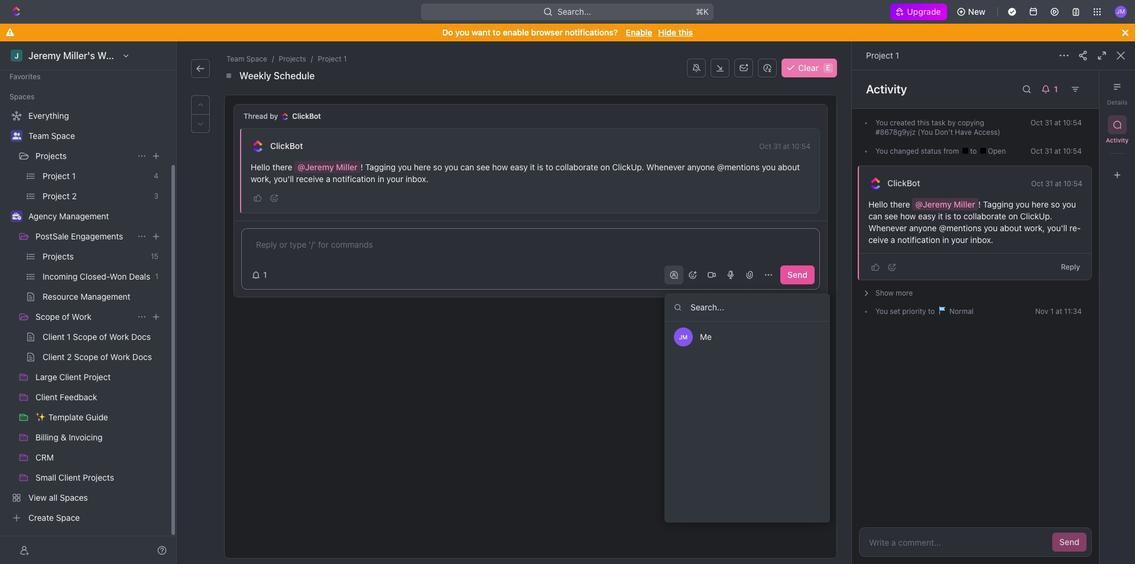 Task type: locate. For each thing, give the bounding box(es) containing it.
1 vertical spatial your
[[952, 235, 968, 245]]

see inside ! tagging you here so you can see how easy it is to collaborate on clickup. whenever anyone @mentions you about work, you'll receive a notification in your inbox.
[[477, 162, 490, 172]]

@mentions for ceive
[[939, 223, 982, 233]]

can inside ! tagging you here so you can see how easy it is to collaborate on clickup. whenever anyone @mentions you about work, you'll re ceive a notification in your inbox.
[[869, 211, 882, 221]]

1 vertical spatial you
[[876, 147, 888, 156]]

hello inside task sidebar content section
[[869, 199, 888, 209]]

projects
[[279, 54, 306, 63], [35, 151, 67, 161]]

/ up schedule
[[311, 54, 313, 63]]

by right thread
[[270, 112, 278, 121]]

! inside ! tagging you here so you can see how easy it is to collaborate on clickup. whenever anyone @mentions you about work, you'll receive a notification in your inbox.
[[361, 162, 363, 172]]

0 vertical spatial inbox.
[[406, 174, 429, 184]]

1 vertical spatial can
[[869, 211, 882, 221]]

0 vertical spatial @mentions
[[717, 162, 760, 172]]

schedule
[[274, 70, 315, 81]]

1 horizontal spatial it
[[938, 211, 943, 221]]

this up the (you
[[918, 118, 930, 127]]

is
[[537, 162, 544, 172], [945, 211, 952, 221]]

1 horizontal spatial projects link
[[276, 53, 309, 65]]

1 horizontal spatial space
[[246, 54, 267, 63]]

oct 31 at 10:54
[[1031, 118, 1082, 127], [759, 142, 811, 151], [1031, 147, 1082, 156], [1031, 179, 1083, 188]]

a
[[326, 174, 331, 184], [891, 235, 895, 245]]

projects link down team space
[[35, 147, 132, 166]]

easy
[[510, 162, 528, 172], [918, 211, 936, 221]]

task sidebar content section
[[852, 70, 1099, 564]]

0 vertical spatial tagging
[[365, 162, 396, 172]]

how
[[492, 162, 508, 172], [900, 211, 916, 221]]

1 vertical spatial projects
[[35, 151, 67, 161]]

clickup. inside ! tagging you here so you can see how easy it is to collaborate on clickup. whenever anyone @mentions you about work, you'll receive a notification in your inbox.
[[612, 162, 644, 172]]

1 vertical spatial notification
[[898, 235, 940, 245]]

1 vertical spatial activity
[[1106, 137, 1129, 144]]

@mentions inside ! tagging you here so you can see how easy it is to collaborate on clickup. whenever anyone @mentions you about work, you'll receive a notification in your inbox.
[[717, 162, 760, 172]]

0 vertical spatial collaborate
[[556, 162, 598, 172]]

project 1 link up weekly schedule link
[[315, 53, 349, 65]]

0 vertical spatial projects
[[279, 54, 306, 63]]

from
[[944, 147, 959, 156]]

at for created this task by copying
[[1055, 118, 1061, 127]]

clickbot
[[292, 112, 321, 121], [270, 141, 303, 151], [888, 178, 920, 188]]

anyone inside ! tagging you here so you can see how easy it is to collaborate on clickup. whenever anyone @mentions you about work, you'll re ceive a notification in your inbox.
[[909, 223, 937, 233]]

1 horizontal spatial easy
[[918, 211, 936, 221]]

1 horizontal spatial anyone
[[909, 223, 937, 233]]

/ up weekly schedule
[[272, 54, 274, 63]]

clickup. inside ! tagging you here so you can see how easy it is to collaborate on clickup. whenever anyone @mentions you about work, you'll re ceive a notification in your inbox.
[[1020, 211, 1052, 221]]

on for a
[[601, 162, 610, 172]]

is inside ! tagging you here so you can see how easy it is to collaborate on clickup. whenever anyone @mentions you about work, you'll receive a notification in your inbox.
[[537, 162, 544, 172]]

1 vertical spatial hello there
[[869, 199, 913, 209]]

collaborate
[[556, 162, 598, 172], [964, 211, 1006, 221]]

on
[[601, 162, 610, 172], [1009, 211, 1018, 221]]

0 vertical spatial is
[[537, 162, 544, 172]]

inbox. inside ! tagging you here so you can see how easy it is to collaborate on clickup. whenever anyone @mentions you about work, you'll re ceive a notification in your inbox.
[[971, 235, 994, 245]]

collaborate for ceive
[[964, 211, 1006, 221]]

1 horizontal spatial clickup.
[[1020, 211, 1052, 221]]

about
[[778, 162, 800, 172], [1000, 223, 1022, 233]]

open
[[986, 147, 1006, 156]]

0 vertical spatial whenever
[[647, 162, 685, 172]]

1 horizontal spatial your
[[952, 235, 968, 245]]

0 horizontal spatial how
[[492, 162, 508, 172]]

0 horizontal spatial it
[[530, 162, 535, 172]]

tree
[[5, 106, 166, 527]]

new
[[968, 7, 986, 17]]

1 vertical spatial is
[[945, 211, 952, 221]]

project
[[866, 50, 893, 60], [318, 54, 342, 63]]

on inside ! tagging you here so you can see how easy it is to collaborate on clickup. whenever anyone @mentions you about work, you'll receive a notification in your inbox.
[[601, 162, 610, 172]]

e
[[826, 63, 831, 72]]

whenever
[[647, 162, 685, 172], [869, 223, 907, 233]]

1 vertical spatial !
[[979, 199, 981, 209]]

can inside ! tagging you here so you can see how easy it is to collaborate on clickup. whenever anyone @mentions you about work, you'll receive a notification in your inbox.
[[461, 162, 474, 172]]

in inside ! tagging you here so you can see how easy it is to collaborate on clickup. whenever anyone @mentions you about work, you'll re ceive a notification in your inbox.
[[943, 235, 949, 245]]

Search... text field
[[665, 293, 830, 322]]

0 vertical spatial send button
[[781, 266, 815, 284]]

see for a
[[477, 162, 490, 172]]

2 / from the left
[[311, 54, 313, 63]]

upgrade link
[[891, 4, 947, 20]]

here for a
[[414, 162, 431, 172]]

1 inside button
[[263, 270, 267, 280]]

1 vertical spatial about
[[1000, 223, 1022, 233]]

1 horizontal spatial !
[[979, 199, 981, 209]]

0 horizontal spatial clickup.
[[612, 162, 644, 172]]

thread
[[244, 112, 268, 121]]

space up weekly
[[246, 54, 267, 63]]

there
[[272, 162, 292, 172], [890, 199, 910, 209]]

notification
[[333, 174, 375, 184], [898, 235, 940, 245]]

anyone inside ! tagging you here so you can see how easy it is to collaborate on clickup. whenever anyone @mentions you about work, you'll receive a notification in your inbox.
[[687, 162, 715, 172]]

31
[[1045, 118, 1053, 127], [774, 142, 781, 151], [1045, 147, 1053, 156], [1046, 179, 1053, 188]]

1 vertical spatial team
[[28, 131, 49, 141]]

@mentions inside ! tagging you here so you can see how easy it is to collaborate on clickup. whenever anyone @mentions you about work, you'll re ceive a notification in your inbox.
[[939, 223, 982, 233]]

team up weekly
[[226, 54, 244, 63]]

you'll left re
[[1047, 223, 1068, 233]]

1 horizontal spatial work,
[[1024, 223, 1045, 233]]

tree containing team space
[[5, 106, 166, 527]]

there for ceive
[[890, 199, 910, 209]]

1 horizontal spatial by
[[948, 118, 956, 127]]

business time image
[[12, 213, 21, 220]]

team
[[226, 54, 244, 63], [28, 131, 49, 141]]

here inside ! tagging you here so you can see how easy it is to collaborate on clickup. whenever anyone @mentions you about work, you'll re ceive a notification in your inbox.
[[1032, 199, 1049, 209]]

0 vertical spatial hello
[[251, 162, 270, 172]]

0 vertical spatial work,
[[251, 174, 272, 184]]

1 vertical spatial anyone
[[909, 223, 937, 233]]

⌘k
[[696, 7, 709, 17]]

there down clickbot button
[[272, 162, 292, 172]]

team space
[[28, 131, 75, 141]]

!
[[361, 162, 363, 172], [979, 199, 981, 209]]

nov 1 at 11:34
[[1036, 307, 1082, 316]]

whenever inside ! tagging you here so you can see how easy it is to collaborate on clickup. whenever anyone @mentions you about work, you'll re ceive a notification in your inbox.
[[869, 223, 907, 233]]

a inside ! tagging you here so you can see how easy it is to collaborate on clickup. whenever anyone @mentions you about work, you'll receive a notification in your inbox.
[[326, 174, 331, 184]]

0 vertical spatial your
[[387, 174, 403, 184]]

0 horizontal spatial your
[[387, 174, 403, 184]]

postsale engagements link
[[35, 227, 132, 246]]

by up don't
[[948, 118, 956, 127]]

2 you from the top
[[876, 147, 888, 156]]

1 vertical spatial space
[[51, 131, 75, 141]]

1 vertical spatial clickup.
[[1020, 211, 1052, 221]]

do you want to enable browser notifications? enable hide this
[[442, 27, 693, 37]]

0 vertical spatial there
[[272, 162, 292, 172]]

you'll inside ! tagging you here so you can see how easy it is to collaborate on clickup. whenever anyone @mentions you about work, you'll receive a notification in your inbox.
[[274, 174, 294, 184]]

how inside ! tagging you here so you can see how easy it is to collaborate on clickup. whenever anyone @mentions you about work, you'll re ceive a notification in your inbox.
[[900, 211, 916, 221]]

at
[[1055, 118, 1061, 127], [783, 142, 790, 151], [1055, 147, 1061, 156], [1055, 179, 1062, 188], [1056, 307, 1062, 316]]

work, for a
[[251, 174, 272, 184]]

whenever for a
[[647, 162, 685, 172]]

/
[[272, 54, 274, 63], [311, 54, 313, 63]]

you'll left receive
[[274, 174, 294, 184]]

! for ceive
[[979, 199, 981, 209]]

1 horizontal spatial team space link
[[224, 53, 270, 65]]

to
[[493, 27, 501, 37], [970, 147, 979, 156], [546, 162, 553, 172], [954, 211, 962, 221], [928, 307, 935, 316]]

work, down clickbot button
[[251, 174, 272, 184]]

0 horizontal spatial send button
[[781, 266, 815, 284]]

space inside sidebar navigation
[[51, 131, 75, 141]]

1
[[896, 50, 899, 60], [344, 54, 347, 63], [263, 270, 267, 280], [1051, 307, 1054, 316]]

team space link
[[224, 53, 270, 65], [28, 127, 163, 145]]

receive
[[296, 174, 324, 184]]

want
[[472, 27, 491, 37]]

team for team space
[[28, 131, 49, 141]]

team right user group "icon"
[[28, 131, 49, 141]]

1 horizontal spatial in
[[943, 235, 949, 245]]

you up #8678g9yjz
[[876, 118, 888, 127]]

tagging
[[365, 162, 396, 172], [983, 199, 1014, 209]]

projects link up schedule
[[276, 53, 309, 65]]

1 horizontal spatial notification
[[898, 235, 940, 245]]

0 vertical spatial clickbot
[[292, 112, 321, 121]]

0 vertical spatial can
[[461, 162, 474, 172]]

about inside ! tagging you here so you can see how easy it is to collaborate on clickup. whenever anyone @mentions you about work, you'll re ceive a notification in your inbox.
[[1000, 223, 1022, 233]]

is inside ! tagging you here so you can see how easy it is to collaborate on clickup. whenever anyone @mentions you about work, you'll re ceive a notification in your inbox.
[[945, 211, 952, 221]]

agency management
[[28, 211, 109, 221]]

there for a
[[272, 162, 292, 172]]

3 you from the top
[[876, 307, 888, 316]]

1 vertical spatial work,
[[1024, 223, 1045, 233]]

1 you from the top
[[876, 118, 888, 127]]

0 horizontal spatial here
[[414, 162, 431, 172]]

0 vertical spatial team
[[226, 54, 244, 63]]

see inside ! tagging you here so you can see how easy it is to collaborate on clickup. whenever anyone @mentions you about work, you'll re ceive a notification in your inbox.
[[885, 211, 898, 221]]

thread by
[[244, 112, 278, 121]]

0 horizontal spatial this
[[679, 27, 693, 37]]

0 horizontal spatial collaborate
[[556, 162, 598, 172]]

tagging inside ! tagging you here so you can see how easy it is to collaborate on clickup. whenever anyone @mentions you about work, you'll re ceive a notification in your inbox.
[[983, 199, 1014, 209]]

there down changed
[[890, 199, 910, 209]]

send inside task sidebar content section
[[1060, 537, 1080, 547]]

0 vertical spatial how
[[492, 162, 508, 172]]

so inside ! tagging you here so you can see how easy it is to collaborate on clickup. whenever anyone @mentions you about work, you'll re ceive a notification in your inbox.
[[1051, 199, 1060, 209]]

1 horizontal spatial hello
[[869, 199, 888, 209]]

0 horizontal spatial projects
[[35, 151, 67, 161]]

0 horizontal spatial is
[[537, 162, 544, 172]]

easy inside ! tagging you here so you can see how easy it is to collaborate on clickup. whenever anyone @mentions you about work, you'll re ceive a notification in your inbox.
[[918, 211, 936, 221]]

hello there down changed
[[869, 199, 913, 209]]

clickbot down changed
[[888, 178, 920, 188]]

0 vertical spatial activity
[[866, 82, 907, 96]]

tagging for a
[[365, 162, 396, 172]]

1 horizontal spatial this
[[918, 118, 930, 127]]

your inside ! tagging you here so you can see how easy it is to collaborate on clickup. whenever anyone @mentions you about work, you'll re ceive a notification in your inbox.
[[952, 235, 968, 245]]

about inside ! tagging you here so you can see how easy it is to collaborate on clickup. whenever anyone @mentions you about work, you'll receive a notification in your inbox.
[[778, 162, 800, 172]]

space for team space
[[51, 131, 75, 141]]

you'll inside ! tagging you here so you can see how easy it is to collaborate on clickup. whenever anyone @mentions you about work, you'll re ceive a notification in your inbox.
[[1047, 223, 1068, 233]]

0 horizontal spatial so
[[433, 162, 442, 172]]

here
[[414, 162, 431, 172], [1032, 199, 1049, 209]]

anyone
[[687, 162, 715, 172], [909, 223, 937, 233]]

project 1 link
[[866, 50, 899, 60], [315, 53, 349, 65]]

it inside ! tagging you here so you can see how easy it is to collaborate on clickup. whenever anyone @mentions you about work, you'll receive a notification in your inbox.
[[530, 162, 535, 172]]

work, inside ! tagging you here so you can see how easy it is to collaborate on clickup. whenever anyone @mentions you about work, you'll receive a notification in your inbox.
[[251, 174, 272, 184]]

how inside ! tagging you here so you can see how easy it is to collaborate on clickup. whenever anyone @mentions you about work, you'll receive a notification in your inbox.
[[492, 162, 508, 172]]

1 vertical spatial collaborate
[[964, 211, 1006, 221]]

1 vertical spatial whenever
[[869, 223, 907, 233]]

#8678g9yjz
[[876, 128, 916, 137]]

you left set
[[876, 307, 888, 316]]

work, left re
[[1024, 223, 1045, 233]]

easy inside ! tagging you here so you can see how easy it is to collaborate on clickup. whenever anyone @mentions you about work, you'll receive a notification in your inbox.
[[510, 162, 528, 172]]

postsale
[[35, 231, 69, 241]]

work, for ceive
[[1024, 223, 1045, 233]]

1 horizontal spatial whenever
[[869, 223, 907, 233]]

to inside ! tagging you here so you can see how easy it is to collaborate on clickup. whenever anyone @mentions you about work, you'll re ceive a notification in your inbox.
[[954, 211, 962, 221]]

enable
[[626, 27, 652, 37]]

0 horizontal spatial easy
[[510, 162, 528, 172]]

@mentions
[[717, 162, 760, 172], [939, 223, 982, 233]]

is for a
[[537, 162, 544, 172]]

0 vertical spatial here
[[414, 162, 431, 172]]

send
[[788, 270, 808, 280], [1060, 537, 1080, 547]]

send button
[[781, 266, 815, 284], [1053, 533, 1087, 552]]

your
[[387, 174, 403, 184], [952, 235, 968, 245]]

1 horizontal spatial on
[[1009, 211, 1018, 221]]

me
[[700, 332, 712, 342]]

1 horizontal spatial is
[[945, 211, 952, 221]]

0 horizontal spatial team
[[28, 131, 49, 141]]

copying
[[958, 118, 984, 127]]

clickup. for a
[[612, 162, 644, 172]]

can
[[461, 162, 474, 172], [869, 211, 882, 221]]

1 vertical spatial how
[[900, 211, 916, 221]]

projects up schedule
[[279, 54, 306, 63]]

in
[[378, 174, 384, 184], [943, 235, 949, 245]]

0 horizontal spatial tagging
[[365, 162, 396, 172]]

notification inside ! tagging you here so you can see how easy it is to collaborate on clickup. whenever anyone @mentions you about work, you'll receive a notification in your inbox.
[[333, 174, 375, 184]]

activity
[[866, 82, 907, 96], [1106, 137, 1129, 144]]

1 vertical spatial it
[[938, 211, 943, 221]]

1 horizontal spatial projects
[[279, 54, 306, 63]]

0 horizontal spatial notification
[[333, 174, 375, 184]]

activity down details
[[1106, 137, 1129, 144]]

0 vertical spatial projects link
[[276, 53, 309, 65]]

collaborate inside ! tagging you here so you can see how easy it is to collaborate on clickup. whenever anyone @mentions you about work, you'll receive a notification in your inbox.
[[556, 162, 598, 172]]

tagging inside ! tagging you here so you can see how easy it is to collaborate on clickup. whenever anyone @mentions you about work, you'll receive a notification in your inbox.
[[365, 162, 396, 172]]

hello there down clickbot button
[[251, 162, 295, 172]]

here inside ! tagging you here so you can see how easy it is to collaborate on clickup. whenever anyone @mentions you about work, you'll receive a notification in your inbox.
[[414, 162, 431, 172]]

notifications?
[[565, 27, 618, 37]]

clickbot inside button
[[270, 141, 303, 151]]

set
[[890, 307, 901, 316]]

how for a
[[492, 162, 508, 172]]

work,
[[251, 174, 272, 184], [1024, 223, 1045, 233]]

ceive
[[869, 223, 1081, 245]]

see for ceive
[[885, 211, 898, 221]]

0 horizontal spatial on
[[601, 162, 610, 172]]

projects down team space
[[35, 151, 67, 161]]

here for ceive
[[1032, 199, 1049, 209]]

1 vertical spatial this
[[918, 118, 930, 127]]

! inside ! tagging you here so you can see how easy it is to collaborate on clickup. whenever anyone @mentions you about work, you'll re ceive a notification in your inbox.
[[979, 199, 981, 209]]

1 horizontal spatial tagging
[[983, 199, 1014, 209]]

this right hide
[[679, 27, 693, 37]]

1 horizontal spatial about
[[1000, 223, 1022, 233]]

1 horizontal spatial can
[[869, 211, 882, 221]]

hide
[[658, 27, 676, 37]]

whenever inside ! tagging you here so you can see how easy it is to collaborate on clickup. whenever anyone @mentions you about work, you'll receive a notification in your inbox.
[[647, 162, 685, 172]]

hello there
[[251, 162, 295, 172], [869, 199, 913, 209]]

1 horizontal spatial here
[[1032, 199, 1049, 209]]

hello there inside task sidebar content section
[[869, 199, 913, 209]]

0 vertical spatial team space link
[[224, 53, 270, 65]]

project 1 link down upgrade link
[[866, 50, 899, 60]]

1 horizontal spatial a
[[891, 235, 895, 245]]

0 horizontal spatial !
[[361, 162, 363, 172]]

0 vertical spatial space
[[246, 54, 267, 63]]

reply button
[[1057, 260, 1085, 274]]

activity down project 1
[[866, 82, 907, 96]]

0 vertical spatial you
[[876, 118, 888, 127]]

work
[[72, 312, 92, 322]]

task sidebar navigation tab list
[[1105, 77, 1131, 184]]

0 horizontal spatial in
[[378, 174, 384, 184]]

! tagging you here so you can see how easy it is to collaborate on clickup. whenever anyone @mentions you about work, you'll receive a notification in your inbox.
[[251, 162, 802, 184]]

sidebar navigation
[[0, 41, 177, 564]]

collaborate for a
[[556, 162, 598, 172]]

scope of work
[[35, 312, 92, 322]]

so for a
[[433, 162, 442, 172]]

inbox.
[[406, 174, 429, 184], [971, 235, 994, 245]]

favorites button
[[5, 70, 45, 84]]

0 horizontal spatial space
[[51, 131, 75, 141]]

0 horizontal spatial can
[[461, 162, 474, 172]]

1 vertical spatial here
[[1032, 199, 1049, 209]]

set priority to
[[888, 307, 937, 316]]

you'll
[[274, 174, 294, 184], [1047, 223, 1068, 233]]

inbox. inside ! tagging you here so you can see how easy it is to collaborate on clickup. whenever anyone @mentions you about work, you'll receive a notification in your inbox.
[[406, 174, 429, 184]]

work, inside ! tagging you here so you can see how easy it is to collaborate on clickup. whenever anyone @mentions you about work, you'll re ceive a notification in your inbox.
[[1024, 223, 1045, 233]]

0 horizontal spatial a
[[326, 174, 331, 184]]

1 vertical spatial see
[[885, 211, 898, 221]]

0 horizontal spatial anyone
[[687, 162, 715, 172]]

you left changed
[[876, 147, 888, 156]]

of
[[62, 312, 70, 322]]

2 vertical spatial clickbot
[[888, 178, 920, 188]]

to inside ! tagging you here so you can see how easy it is to collaborate on clickup. whenever anyone @mentions you about work, you'll receive a notification in your inbox.
[[546, 162, 553, 172]]

scope
[[35, 312, 60, 322]]

2 vertical spatial you
[[876, 307, 888, 316]]

this
[[679, 27, 693, 37], [918, 118, 930, 127]]

it inside ! tagging you here so you can see how easy it is to collaborate on clickup. whenever anyone @mentions you about work, you'll re ceive a notification in your inbox.
[[938, 211, 943, 221]]

at for set priority to
[[1056, 307, 1062, 316]]

team inside sidebar navigation
[[28, 131, 49, 141]]

on inside ! tagging you here so you can see how easy it is to collaborate on clickup. whenever anyone @mentions you about work, you'll re ceive a notification in your inbox.
[[1009, 211, 1018, 221]]

clickbot down thread by
[[270, 141, 303, 151]]

team for team space / projects / project 1
[[226, 54, 244, 63]]

clickbot up clickbot button
[[292, 112, 321, 121]]

0 horizontal spatial projects link
[[35, 147, 132, 166]]

so inside ! tagging you here so you can see how easy it is to collaborate on clickup. whenever anyone @mentions you about work, you'll receive a notification in your inbox.
[[433, 162, 442, 172]]

you
[[876, 118, 888, 127], [876, 147, 888, 156], [876, 307, 888, 316]]

1 vertical spatial there
[[890, 199, 910, 209]]

collaborate inside ! tagging you here so you can see how easy it is to collaborate on clickup. whenever anyone @mentions you about work, you'll re ceive a notification in your inbox.
[[964, 211, 1006, 221]]

project 1
[[866, 50, 899, 60]]

hello for ceive
[[869, 199, 888, 209]]

clickup.
[[612, 162, 644, 172], [1020, 211, 1052, 221]]

0 horizontal spatial see
[[477, 162, 490, 172]]

space right user group "icon"
[[51, 131, 75, 141]]

space
[[246, 54, 267, 63], [51, 131, 75, 141]]

there inside task sidebar content section
[[890, 199, 910, 209]]



Task type: describe. For each thing, give the bounding box(es) containing it.
it for ceive
[[938, 211, 943, 221]]

nov
[[1036, 307, 1049, 316]]

changed status from
[[888, 147, 961, 156]]

how for ceive
[[900, 211, 916, 221]]

1 button
[[247, 266, 274, 284]]

0 horizontal spatial send
[[788, 270, 808, 280]]

tree inside sidebar navigation
[[5, 106, 166, 527]]

agency management link
[[28, 207, 163, 226]]

clickbot inside task sidebar content section
[[888, 178, 920, 188]]

you for set priority to
[[876, 307, 888, 316]]

@mentions for a
[[717, 162, 760, 172]]

can for ceive
[[869, 211, 882, 221]]

by inside you created this task by copying #8678g9yjz (you don't have access)
[[948, 118, 956, 127]]

about for a
[[778, 162, 800, 172]]

this inside you created this task by copying #8678g9yjz (you don't have access)
[[918, 118, 930, 127]]

whenever for ceive
[[869, 223, 907, 233]]

1 / from the left
[[272, 54, 274, 63]]

new button
[[952, 2, 993, 21]]

easy for ceive
[[918, 211, 936, 221]]

upgrade
[[907, 7, 941, 17]]

anyone for a
[[687, 162, 715, 172]]

reply
[[1061, 262, 1080, 271]]

space for team space / projects / project 1
[[246, 54, 267, 63]]

it for a
[[530, 162, 535, 172]]

about for ceive
[[1000, 223, 1022, 233]]

priority
[[903, 307, 926, 316]]

hello there for ceive
[[869, 199, 913, 209]]

enable
[[503, 27, 529, 37]]

in inside ! tagging you here so you can see how easy it is to collaborate on clickup. whenever anyone @mentions you about work, you'll receive a notification in your inbox.
[[378, 174, 384, 184]]

so for ceive
[[1051, 199, 1060, 209]]

don't
[[935, 128, 953, 137]]

changed
[[890, 147, 919, 156]]

a inside ! tagging you here so you can see how easy it is to collaborate on clickup. whenever anyone @mentions you about work, you'll re ceive a notification in your inbox.
[[891, 235, 895, 245]]

postsale engagements
[[35, 231, 123, 241]]

0 horizontal spatial project
[[318, 54, 342, 63]]

0 horizontal spatial by
[[270, 112, 278, 121]]

user group image
[[12, 132, 21, 140]]

you inside you created this task by copying #8678g9yjz (you don't have access)
[[876, 118, 888, 127]]

hello there for a
[[251, 162, 295, 172]]

hello for a
[[251, 162, 270, 172]]

task
[[932, 118, 946, 127]]

1 vertical spatial projects link
[[35, 147, 132, 166]]

at for changed status from
[[1055, 147, 1061, 156]]

! for a
[[361, 162, 363, 172]]

status
[[921, 147, 942, 156]]

1 horizontal spatial project 1 link
[[866, 50, 899, 60]]

1 vertical spatial send button
[[1053, 533, 1087, 552]]

engagements
[[71, 231, 123, 241]]

jm
[[679, 334, 688, 341]]

0 vertical spatial this
[[679, 27, 693, 37]]

access)
[[974, 128, 1001, 137]]

is for ceive
[[945, 211, 952, 221]]

activity inside task sidebar content section
[[866, 82, 907, 96]]

agency
[[28, 211, 57, 221]]

your inside ! tagging you here so you can see how easy it is to collaborate on clickup. whenever anyone @mentions you about work, you'll receive a notification in your inbox.
[[387, 174, 403, 184]]

weekly
[[239, 70, 271, 81]]

clickbot button
[[270, 141, 304, 151]]

easy for a
[[510, 162, 528, 172]]

re
[[1070, 223, 1081, 233]]

can for a
[[461, 162, 474, 172]]

spaces
[[9, 92, 35, 101]]

activity inside "task sidebar navigation" tab list
[[1106, 137, 1129, 144]]

search...
[[558, 7, 592, 17]]

notification inside ! tagging you here so you can see how easy it is to collaborate on clickup. whenever anyone @mentions you about work, you'll re ceive a notification in your inbox.
[[898, 235, 940, 245]]

! tagging you here so you can see how easy it is to collaborate on clickup. whenever anyone @mentions you about work, you'll re ceive a notification in your inbox.
[[869, 199, 1081, 245]]

clear
[[798, 63, 819, 73]]

you'll for a
[[274, 174, 294, 184]]

management
[[59, 211, 109, 221]]

normal
[[948, 307, 974, 316]]

you for changed status from
[[876, 147, 888, 156]]

projects inside tree
[[35, 151, 67, 161]]

scope of work link
[[35, 307, 132, 326]]

0 horizontal spatial project 1 link
[[315, 53, 349, 65]]

created
[[890, 118, 916, 127]]

you'll for ceive
[[1047, 223, 1068, 233]]

favorites
[[9, 72, 41, 81]]

tagging for ceive
[[983, 199, 1014, 209]]

anyone for ceive
[[909, 223, 937, 233]]

browser
[[531, 27, 563, 37]]

team space / projects / project 1
[[226, 54, 347, 63]]

1 horizontal spatial project
[[866, 50, 893, 60]]

11:34
[[1064, 307, 1082, 316]]

clickup. for ceive
[[1020, 211, 1052, 221]]

you created this task by copying #8678g9yjz (you don't have access)
[[876, 118, 1001, 137]]

details
[[1107, 99, 1128, 106]]

have
[[955, 128, 972, 137]]

1 inside task sidebar content section
[[1051, 307, 1054, 316]]

on for ceive
[[1009, 211, 1018, 221]]

do
[[442, 27, 453, 37]]

1 vertical spatial team space link
[[28, 127, 163, 145]]

(you
[[918, 128, 933, 137]]

weekly schedule link
[[237, 69, 317, 83]]

weekly schedule
[[239, 70, 315, 81]]



Task type: vqa. For each thing, say whether or not it's contained in the screenshot.
rightmost on
yes



